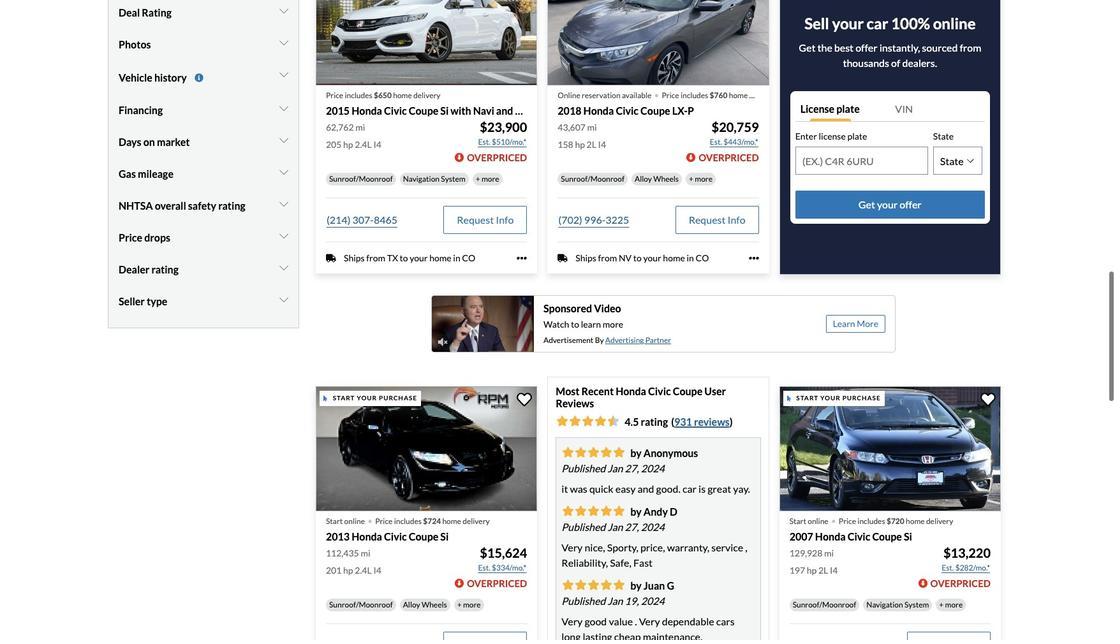 Task type: vqa. For each thing, say whether or not it's contained in the screenshot.
"terms"
no



Task type: describe. For each thing, give the bounding box(es) containing it.
purchase for $15,624
[[379, 395, 417, 402]]

$15,624 est. $334/mo.*
[[478, 546, 527, 573]]

more for $13,220
[[946, 600, 963, 610]]

online for $13,220
[[808, 517, 829, 526]]

home right tx
[[430, 253, 452, 264]]

crystal black pearl 2013 honda civic coupe si coupe front-wheel drive 6-speed manual overdrive image
[[316, 387, 538, 512]]

very good value . very dependable cars long lasting cheap maintenance
[[562, 616, 742, 641]]

get for get the best offer instantly, sourced from thousands of dealers.
[[799, 41, 816, 53]]

1 vertical spatial plate
[[848, 131, 868, 141]]

civic inside the price includes $650 home delivery 2015 honda civic coupe si with navi and summer tires
[[384, 105, 407, 117]]

license
[[819, 131, 846, 141]]

129,928
[[790, 548, 823, 559]]

most recent honda civic coupe user reviews element
[[556, 438, 761, 641]]

$23,900 est. $510/mo.*
[[478, 120, 527, 147]]

hp for $15,624
[[343, 565, 353, 576]]

license plate tab
[[796, 96, 890, 122]]

online for $15,624
[[344, 517, 365, 526]]

very for very good value . very dependable cars long lasting cheap maintenance
[[562, 616, 583, 628]]

request for ·
[[689, 214, 726, 226]]

2024 for juan
[[641, 596, 665, 608]]

is
[[699, 483, 706, 496]]

by for by juan g
[[631, 580, 642, 593]]

online
[[558, 91, 581, 100]]

seller type button
[[119, 286, 288, 318]]

vehicle history
[[119, 71, 187, 83]]

to for ·
[[634, 253, 642, 264]]

$334/mo.*
[[492, 563, 527, 573]]

jan inside by anonymous published jan 27, 2024
[[608, 463, 623, 475]]

truck image for ·
[[558, 253, 568, 264]]

navigation system for $650
[[403, 175, 466, 184]]

includes inside start online · price includes $720 home delivery 2007 honda civic coupe si
[[858, 517, 886, 526]]

2024 inside by anonymous published jan 27, 2024
[[641, 463, 665, 475]]

overall
[[155, 200, 186, 212]]

est. for $23,900
[[478, 138, 491, 147]]

includes inside the price includes $650 home delivery 2015 honda civic coupe si with navi and summer tires
[[345, 91, 373, 100]]

advertisement element
[[431, 296, 896, 353]]

est. $443/mo.* button
[[710, 136, 759, 149]]

dealer rating button
[[119, 254, 288, 286]]

ships from tx to your home in co
[[344, 253, 476, 264]]

safe,
[[610, 557, 632, 570]]

est. $282/mo.* button
[[941, 562, 991, 575]]

2013
[[326, 531, 350, 543]]

$720
[[887, 517, 905, 526]]

published for by juan g published jan 19, 2024
[[562, 596, 606, 608]]

includes inside online reservation available · price includes $760 home delivery 2018 honda civic coupe lx-p
[[681, 91, 709, 100]]

days on market button
[[119, 126, 288, 158]]

fast
[[634, 557, 653, 570]]

,
[[746, 542, 748, 554]]

co for home
[[462, 253, 476, 264]]

civic inside online reservation available · price includes $760 home delivery 2018 honda civic coupe lx-p
[[616, 105, 639, 117]]

get your offer
[[859, 199, 922, 211]]

plate inside license plate tab
[[837, 102, 860, 115]]

2 chevron down image from the top
[[280, 70, 288, 80]]

great
[[708, 483, 732, 496]]

62,762 mi 205 hp 2.4l i4
[[326, 122, 382, 150]]

overpriced for $23,900
[[467, 152, 527, 164]]

i4 for $13,220
[[830, 565, 838, 576]]

request info for ·
[[689, 214, 746, 226]]

more for $15,624
[[463, 600, 481, 610]]

it was quick easy and good. car is great yay.
[[562, 483, 750, 496]]

online reservation available · price includes $760 home delivery 2018 honda civic coupe lx-p
[[558, 83, 777, 117]]

p
[[688, 105, 694, 117]]

hp for $23,900
[[343, 139, 353, 150]]

request for home
[[457, 214, 494, 226]]

3225
[[606, 214, 630, 226]]

sell
[[805, 14, 830, 32]]

197
[[790, 565, 805, 576]]

car inside most recent honda civic coupe user reviews element
[[683, 483, 697, 496]]

in for home
[[453, 253, 461, 264]]

request info button for home
[[444, 206, 527, 235]]

dealer rating
[[119, 263, 179, 276]]

dependable
[[662, 616, 715, 628]]

price inside the price includes $650 home delivery 2015 honda civic coupe si with navi and summer tires
[[326, 91, 343, 100]]

ships for $650
[[344, 253, 365, 264]]

43,607 mi 158 hp 2l i4
[[558, 122, 606, 150]]

your inside button
[[878, 199, 898, 211]]

$650
[[374, 91, 392, 100]]

financing
[[119, 104, 163, 116]]

thousands
[[843, 57, 890, 69]]

overpriced for $20,759
[[699, 152, 759, 164]]

alloy for $20,759
[[635, 175, 652, 184]]

gas mileage
[[119, 168, 174, 180]]

offer inside the "get the best offer instantly, sourced from thousands of dealers."
[[856, 41, 878, 53]]

honda inside start online · price includes $724 home delivery 2013 honda civic coupe si
[[352, 531, 382, 543]]

system for $650
[[441, 175, 466, 184]]

$13,220
[[944, 546, 991, 561]]

(214)
[[327, 214, 351, 226]]

est. for $13,220
[[942, 563, 954, 573]]

307-
[[353, 214, 374, 226]]

rating
[[142, 7, 172, 19]]

jan for by juan g
[[608, 596, 623, 608]]

includes inside start online · price includes $724 home delivery 2013 honda civic coupe si
[[394, 517, 422, 526]]

start online · price includes $720 home delivery 2007 honda civic coupe si
[[790, 508, 954, 543]]

seller type
[[119, 295, 167, 308]]

931
[[675, 416, 692, 429]]

chevron down image for gas mileage
[[280, 167, 288, 177]]

nhtsa
[[119, 200, 153, 212]]

on
[[143, 136, 155, 148]]

hp for $13,220
[[807, 565, 817, 576]]

27, inside by anonymous published jan 27, 2024
[[625, 463, 639, 475]]

$760
[[710, 91, 728, 100]]

(702)
[[559, 214, 583, 226]]

price inside start online · price includes $724 home delivery 2013 honda civic coupe si
[[375, 517, 393, 526]]

996-
[[584, 214, 606, 226]]

honda inside most recent honda civic coupe user reviews
[[616, 386, 646, 398]]

delivery inside start online · price includes $724 home delivery 2013 honda civic coupe si
[[463, 517, 490, 526]]

mouse pointer image for $13,220
[[788, 396, 792, 402]]

published inside by anonymous published jan 27, 2024
[[562, 463, 606, 475]]

(702) 996-3225
[[559, 214, 630, 226]]

coupe inside start online · price includes $724 home delivery 2013 honda civic coupe si
[[409, 531, 439, 543]]

good
[[585, 616, 607, 628]]

ellipsis h image for ·
[[749, 254, 759, 264]]

coupe inside the price includes $650 home delivery 2015 honda civic coupe si with navi and summer tires
[[409, 105, 439, 117]]

price,
[[641, 542, 665, 554]]

$20,759 est. $443/mo.*
[[710, 120, 759, 147]]

1 horizontal spatial car
[[867, 14, 889, 32]]

price inside start online · price includes $720 home delivery 2007 honda civic coupe si
[[839, 517, 856, 526]]

deal
[[119, 7, 140, 19]]

+ for $13,220
[[940, 600, 944, 610]]

est. $334/mo.* button
[[478, 562, 527, 575]]

alloy wheels for $20,759
[[635, 175, 679, 184]]

start inside start online · price includes $724 home delivery 2013 honda civic coupe si
[[326, 517, 343, 526]]

158
[[558, 139, 574, 150]]

+ for $23,900
[[476, 175, 480, 184]]

vehicle history button
[[119, 61, 288, 94]]

quick
[[590, 483, 614, 496]]

i4 for $23,900
[[374, 139, 382, 150]]

by for by andy d
[[631, 506, 642, 518]]

d
[[670, 506, 678, 518]]

of
[[892, 57, 901, 69]]

from for ·
[[598, 253, 617, 264]]

type
[[147, 295, 167, 308]]

truck image for $650
[[326, 253, 336, 264]]

easy
[[616, 483, 636, 496]]

deal rating
[[119, 7, 172, 19]]

chevron down image for financing
[[280, 103, 288, 114]]

was
[[570, 483, 588, 496]]

purchase for $13,220
[[843, 395, 881, 402]]

est. for $20,759
[[710, 138, 722, 147]]

reliability,
[[562, 557, 608, 570]]

and inside most recent honda civic coupe user reviews element
[[638, 483, 654, 496]]

vehicle
[[119, 71, 152, 83]]

$13,220 est. $282/mo.*
[[942, 546, 991, 573]]

with
[[451, 105, 471, 117]]

navigation system for ·
[[867, 600, 929, 610]]

start your purchase for $13,220
[[797, 395, 881, 402]]

tires
[[555, 105, 578, 117]]

+ for $20,759
[[689, 175, 694, 184]]

value
[[609, 616, 633, 628]]

sourced
[[922, 41, 958, 53]]

coupe inside online reservation available · price includes $760 home delivery 2018 honda civic coupe lx-p
[[641, 105, 670, 117]]

112,435
[[326, 548, 359, 559]]

ships from nv to your home in co
[[576, 253, 709, 264]]

gas
[[119, 168, 136, 180]]

home inside online reservation available · price includes $760 home delivery 2018 honda civic coupe lx-p
[[729, 91, 748, 100]]

price includes $650 home delivery 2015 honda civic coupe si with navi and summer tires
[[326, 91, 578, 117]]

sell your car 100% online
[[805, 14, 976, 32]]

mileage
[[138, 168, 174, 180]]

chevron down image for nhtsa overall safety rating
[[280, 199, 288, 209]]

112,435 mi 201 hp 2.4l i4
[[326, 548, 382, 576]]

· for $15,624
[[368, 508, 373, 531]]

published for by andy d published jan 27, 2024
[[562, 522, 606, 534]]

dealers.
[[903, 57, 938, 69]]

2l for $13,220
[[819, 565, 829, 576]]

43,607
[[558, 122, 586, 133]]

more for $23,900
[[482, 175, 499, 184]]

view more image
[[195, 73, 203, 82]]



Task type: locate. For each thing, give the bounding box(es) containing it.
· inside online reservation available · price includes $760 home delivery 2018 honda civic coupe lx-p
[[654, 83, 660, 105]]

1 vertical spatial by
[[631, 506, 642, 518]]

100%
[[892, 14, 931, 32]]

$510/mo.*
[[492, 138, 527, 147]]

si inside the price includes $650 home delivery 2015 honda civic coupe si with navi and summer tires
[[441, 105, 449, 117]]

home right "$720"
[[906, 517, 925, 526]]

info
[[496, 214, 514, 226], [728, 214, 746, 226]]

days on market
[[119, 136, 190, 148]]

honda inside the price includes $650 home delivery 2015 honda civic coupe si with navi and summer tires
[[352, 105, 382, 117]]

gray 2018 honda civic coupe lx-p coupe front-wheel drive continuously variable transmission image
[[548, 0, 769, 86]]

sunroof/moonroof for $20,759
[[561, 175, 625, 184]]

price
[[326, 91, 343, 100], [662, 91, 679, 100], [119, 232, 142, 244], [375, 517, 393, 526], [839, 517, 856, 526]]

navigation for $650
[[403, 175, 440, 184]]

info for home
[[496, 214, 514, 226]]

1 vertical spatial 2l
[[819, 565, 829, 576]]

get the best offer instantly, sourced from thousands of dealers.
[[799, 41, 982, 69]]

available
[[622, 91, 652, 100]]

1 request info from the left
[[457, 214, 514, 226]]

2.4l inside 112,435 mi 201 hp 2.4l i4
[[355, 565, 372, 576]]

white 2015 honda civic coupe si with navi and summer tires coupe front-wheel drive 6-speed manual image
[[316, 0, 538, 86]]

get your offer button
[[796, 191, 985, 219]]

ships down "(702) 996-3225" button at the top
[[576, 253, 597, 264]]

1 2.4l from the top
[[355, 139, 372, 150]]

sunroof/moonroof up the (214) 307-8465
[[329, 175, 393, 184]]

2 published from the top
[[562, 522, 606, 534]]

2l for $20,759
[[587, 139, 597, 150]]

2 2.4l from the top
[[355, 565, 372, 576]]

online up 2007
[[808, 517, 829, 526]]

1 horizontal spatial co
[[696, 253, 709, 264]]

1 start your purchase from the left
[[333, 395, 417, 402]]

0 horizontal spatial alloy
[[403, 600, 420, 610]]

27, up easy
[[625, 463, 639, 475]]

2 to from the left
[[634, 253, 642, 264]]

0 vertical spatial and
[[496, 105, 513, 117]]

0 vertical spatial get
[[799, 41, 816, 53]]

+ more down est. $334/mo.* button
[[457, 600, 481, 610]]

0 vertical spatial car
[[867, 14, 889, 32]]

jan inside by andy d published jan 27, 2024
[[608, 522, 623, 534]]

online inside start online · price includes $720 home delivery 2007 honda civic coupe si
[[808, 517, 829, 526]]

jan up easy
[[608, 463, 623, 475]]

honda down reservation
[[584, 105, 614, 117]]

mi for $13,220
[[825, 548, 834, 559]]

2l down 129,928
[[819, 565, 829, 576]]

+ for $15,624
[[457, 600, 462, 610]]

1 vertical spatial car
[[683, 483, 697, 496]]

alloy for $15,624
[[403, 600, 420, 610]]

seller
[[119, 295, 145, 308]]

coupe inside most recent honda civic coupe user reviews
[[673, 386, 703, 398]]

civic right 2013
[[384, 531, 407, 543]]

1 chevron down image from the top
[[280, 6, 288, 16]]

home right $760
[[729, 91, 748, 100]]

8465
[[374, 214, 398, 226]]

system
[[441, 175, 466, 184], [905, 600, 929, 610]]

overpriced
[[467, 152, 527, 164], [699, 152, 759, 164], [467, 578, 527, 590], [931, 578, 991, 590]]

tx
[[387, 253, 398, 264]]

coupe left user
[[673, 386, 703, 398]]

ellipsis h image
[[517, 254, 527, 264], [749, 254, 759, 264]]

rating right safety
[[218, 200, 246, 212]]

gas mileage button
[[119, 158, 288, 190]]

$724
[[423, 517, 441, 526]]

overpriced for $13,220
[[931, 578, 991, 590]]

jan for by andy d
[[608, 522, 623, 534]]

chevron down image for days on market
[[280, 135, 288, 145]]

mi right 62,762
[[356, 122, 365, 133]]

0 horizontal spatial ships
[[344, 253, 365, 264]]

hp for $20,759
[[575, 139, 585, 150]]

lx-
[[672, 105, 688, 117]]

jan inside by juan g published jan 19, 2024
[[608, 596, 623, 608]]

request
[[457, 214, 494, 226], [689, 214, 726, 226]]

includes up the p
[[681, 91, 709, 100]]

2024 inside by andy d published jan 27, 2024
[[641, 522, 665, 534]]

0 horizontal spatial car
[[683, 483, 697, 496]]

chevron down image for deal rating
[[280, 6, 288, 16]]

i4 for $15,624
[[374, 565, 382, 576]]

si for $15,624
[[441, 531, 449, 543]]

0 horizontal spatial get
[[799, 41, 816, 53]]

est. inside '$13,220 est. $282/mo.*'
[[942, 563, 954, 573]]

summer
[[515, 105, 553, 117]]

civic right 2007
[[848, 531, 871, 543]]

27,
[[625, 463, 639, 475], [625, 522, 639, 534]]

vin tab
[[890, 96, 985, 122]]

chevron down image
[[280, 6, 288, 16], [280, 70, 288, 80], [280, 167, 288, 177], [280, 199, 288, 209], [280, 231, 288, 241], [280, 263, 288, 273], [280, 295, 288, 305]]

chevron down image inside financing dropdown button
[[280, 103, 288, 114]]

wheels for $15,624
[[422, 600, 447, 610]]

2024
[[641, 463, 665, 475], [641, 522, 665, 534], [641, 596, 665, 608]]

1 horizontal spatial ellipsis h image
[[749, 254, 759, 264]]

and right easy
[[638, 483, 654, 496]]

1 ellipsis h image from the left
[[517, 254, 527, 264]]

photos
[[119, 39, 151, 51]]

· for $13,220
[[831, 508, 837, 531]]

2007
[[790, 531, 814, 543]]

price up lx-
[[662, 91, 679, 100]]

hp inside the 62,762 mi 205 hp 2.4l i4
[[343, 139, 353, 150]]

by inside by juan g published jan 19, 2024
[[631, 580, 642, 593]]

1 horizontal spatial wheels
[[654, 175, 679, 184]]

co
[[462, 253, 476, 264], [696, 253, 709, 264]]

delivery right $650
[[414, 91, 441, 100]]

sunroof/moonroof for $23,900
[[329, 175, 393, 184]]

1 co from the left
[[462, 253, 476, 264]]

· right available
[[654, 83, 660, 105]]

to for home
[[400, 253, 408, 264]]

get left the
[[799, 41, 816, 53]]

0 vertical spatial rating
[[218, 200, 246, 212]]

7 chevron down image from the top
[[280, 295, 288, 305]]

1 vertical spatial get
[[859, 199, 876, 211]]

nice,
[[585, 542, 605, 554]]

1 vertical spatial navigation system
[[867, 600, 929, 610]]

2.4l inside the 62,762 mi 205 hp 2.4l i4
[[355, 139, 372, 150]]

1 horizontal spatial mouse pointer image
[[788, 396, 792, 402]]

navi
[[473, 105, 494, 117]]

1 in from the left
[[453, 253, 461, 264]]

1 to from the left
[[400, 253, 408, 264]]

hp right 205
[[343, 139, 353, 150]]

2 vertical spatial rating
[[641, 416, 668, 429]]

rating for dealer rating
[[152, 263, 179, 276]]

tab list containing license plate
[[796, 96, 985, 122]]

coupe down available
[[641, 105, 670, 117]]

1 mouse pointer image from the left
[[324, 396, 328, 402]]

4 chevron down image from the top
[[280, 199, 288, 209]]

si for $13,220
[[904, 531, 913, 543]]

1 vertical spatial navigation
[[867, 600, 903, 610]]

1 purchase from the left
[[379, 395, 417, 402]]

1 vertical spatial chevron down image
[[280, 103, 288, 114]]

mi for $15,624
[[361, 548, 370, 559]]

1 horizontal spatial and
[[638, 483, 654, 496]]

1 vertical spatial and
[[638, 483, 654, 496]]

1 request from the left
[[457, 214, 494, 226]]

+ more down est. $510/mo.* button
[[476, 175, 499, 184]]

license plate
[[801, 102, 860, 115]]

0 vertical spatial published
[[562, 463, 606, 475]]

includes left "$720"
[[858, 517, 886, 526]]

sunroof/moonroof down 197
[[793, 600, 857, 610]]

published up was
[[562, 463, 606, 475]]

by down the 4.5
[[631, 448, 642, 460]]

0 vertical spatial 2024
[[641, 463, 665, 475]]

0 horizontal spatial mouse pointer image
[[324, 396, 328, 402]]

mi for $20,759
[[588, 122, 597, 133]]

4.5 rating ( 931 reviews )
[[625, 416, 733, 429]]

honda up the 4.5
[[616, 386, 646, 398]]

1 horizontal spatial ships
[[576, 253, 597, 264]]

delivery up $15,624
[[463, 517, 490, 526]]

get inside the "get the best offer instantly, sourced from thousands of dealers."
[[799, 41, 816, 53]]

delivery inside the price includes $650 home delivery 2015 honda civic coupe si with navi and summer tires
[[414, 91, 441, 100]]

truck image down (214)
[[326, 253, 336, 264]]

1 vertical spatial published
[[562, 522, 606, 534]]

honda down $650
[[352, 105, 382, 117]]

2 27, from the top
[[625, 522, 639, 534]]

2 in from the left
[[687, 253, 694, 264]]

1 ships from the left
[[344, 253, 365, 264]]

1 horizontal spatial purchase
[[843, 395, 881, 402]]

mi inside the 129,928 mi 197 hp 2l i4
[[825, 548, 834, 559]]

hp right 158
[[575, 139, 585, 150]]

1 info from the left
[[496, 214, 514, 226]]

mi inside the 62,762 mi 205 hp 2.4l i4
[[356, 122, 365, 133]]

i4 for $20,759
[[598, 139, 606, 150]]

chevron down image inside gas mileage dropdown button
[[280, 167, 288, 177]]

license
[[801, 102, 835, 115]]

mi right 43,607
[[588, 122, 597, 133]]

civic inside start online · price includes $720 home delivery 2007 honda civic coupe si
[[848, 531, 871, 543]]

to right tx
[[400, 253, 408, 264]]

from for home
[[367, 253, 385, 264]]

2l right 158
[[587, 139, 597, 150]]

3 published from the top
[[562, 596, 606, 608]]

2 truck image from the left
[[558, 253, 568, 264]]

by left andy
[[631, 506, 642, 518]]

1 chevron down image from the top
[[280, 38, 288, 48]]

2 ships from the left
[[576, 253, 597, 264]]

published inside by andy d published jan 27, 2024
[[562, 522, 606, 534]]

2 ellipsis h image from the left
[[749, 254, 759, 264]]

civic down available
[[616, 105, 639, 117]]

hp right 201 in the left of the page
[[343, 565, 353, 576]]

Enter license plate field
[[796, 148, 928, 174]]

0 vertical spatial 27,
[[625, 463, 639, 475]]

+ more down est. $282/mo.* button
[[940, 600, 963, 610]]

nv
[[619, 253, 632, 264]]

0 vertical spatial chevron down image
[[280, 38, 288, 48]]

est. inside $20,759 est. $443/mo.*
[[710, 138, 722, 147]]

3 chevron down image from the top
[[280, 135, 288, 145]]

delivery inside start online · price includes $720 home delivery 2007 honda civic coupe si
[[927, 517, 954, 526]]

0 horizontal spatial navigation system
[[403, 175, 466, 184]]

2.4l for ·
[[355, 565, 372, 576]]

0 vertical spatial jan
[[608, 463, 623, 475]]

0 horizontal spatial online
[[344, 517, 365, 526]]

online
[[934, 14, 976, 32], [344, 517, 365, 526], [808, 517, 829, 526]]

0 vertical spatial plate
[[837, 102, 860, 115]]

start online · price includes $724 home delivery 2013 honda civic coupe si
[[326, 508, 490, 543]]

1 vertical spatial offer
[[900, 199, 922, 211]]

1 horizontal spatial get
[[859, 199, 876, 211]]

coupe inside start online · price includes $720 home delivery 2007 honda civic coupe si
[[873, 531, 902, 543]]

nhtsa overall safety rating button
[[119, 190, 288, 222]]

hp inside 43,607 mi 158 hp 2l i4
[[575, 139, 585, 150]]

· right 2007
[[831, 508, 837, 531]]

0 horizontal spatial request info button
[[444, 206, 527, 235]]

1 horizontal spatial navigation system
[[867, 600, 929, 610]]

truck image down (702)
[[558, 253, 568, 264]]

best
[[835, 41, 854, 53]]

honda
[[352, 105, 382, 117], [584, 105, 614, 117], [616, 386, 646, 398], [352, 531, 382, 543], [816, 531, 846, 543]]

1 horizontal spatial alloy wheels
[[635, 175, 679, 184]]

2 horizontal spatial online
[[934, 14, 976, 32]]

i4 right 205
[[374, 139, 382, 150]]

1 by from the top
[[631, 448, 642, 460]]

hp right 197
[[807, 565, 817, 576]]

3 jan from the top
[[608, 596, 623, 608]]

2.4l for $650
[[355, 139, 372, 150]]

est. down $20,759
[[710, 138, 722, 147]]

from left tx
[[367, 253, 385, 264]]

overpriced down est. $282/mo.* button
[[931, 578, 991, 590]]

(702) 996-3225 button
[[558, 206, 630, 235]]

rating for 4.5 rating ( 931 reviews )
[[641, 416, 668, 429]]

i4 inside 112,435 mi 201 hp 2.4l i4
[[374, 565, 382, 576]]

62,762
[[326, 122, 354, 133]]

est. for $15,624
[[478, 563, 491, 573]]

1 truck image from the left
[[326, 253, 336, 264]]

1 vertical spatial system
[[905, 600, 929, 610]]

+ more
[[476, 175, 499, 184], [689, 175, 713, 184], [457, 600, 481, 610], [940, 600, 963, 610]]

more down est. $510/mo.* button
[[482, 175, 499, 184]]

2 request from the left
[[689, 214, 726, 226]]

2 by from the top
[[631, 506, 642, 518]]

includes
[[345, 91, 373, 100], [681, 91, 709, 100], [394, 517, 422, 526], [858, 517, 886, 526]]

chevron down image inside days on market 'dropdown button'
[[280, 135, 288, 145]]

5 chevron down image from the top
[[280, 231, 288, 241]]

1 horizontal spatial alloy
[[635, 175, 652, 184]]

0 vertical spatial system
[[441, 175, 466, 184]]

0 horizontal spatial request info
[[457, 214, 514, 226]]

more
[[482, 175, 499, 184], [695, 175, 713, 184], [463, 600, 481, 610], [946, 600, 963, 610]]

1 horizontal spatial ·
[[654, 83, 660, 105]]

2024 inside by juan g published jan 19, 2024
[[641, 596, 665, 608]]

i4 inside 43,607 mi 158 hp 2l i4
[[598, 139, 606, 150]]

from inside the "get the best offer instantly, sourced from thousands of dealers."
[[960, 41, 982, 53]]

1 vertical spatial wheels
[[422, 600, 447, 610]]

very up "reliability,"
[[562, 542, 583, 554]]

coupe down '$724'
[[409, 531, 439, 543]]

delivery up "$13,220"
[[927, 517, 954, 526]]

0 vertical spatial alloy
[[635, 175, 652, 184]]

by for by anonymous
[[631, 448, 642, 460]]

coupe
[[409, 105, 439, 117], [641, 105, 670, 117], [673, 386, 703, 398], [409, 531, 439, 543], [873, 531, 902, 543]]

1 horizontal spatial navigation
[[867, 600, 903, 610]]

0 vertical spatial navigation
[[403, 175, 440, 184]]

· inside start online · price includes $724 home delivery 2013 honda civic coupe si
[[368, 508, 373, 531]]

published inside by juan g published jan 19, 2024
[[562, 596, 606, 608]]

and
[[496, 105, 513, 117], [638, 483, 654, 496]]

2 2024 from the top
[[641, 522, 665, 534]]

car left is
[[683, 483, 697, 496]]

si inside start online · price includes $724 home delivery 2013 honda civic coupe si
[[441, 531, 449, 543]]

wheels for $20,759
[[654, 175, 679, 184]]

1 horizontal spatial start your purchase
[[797, 395, 881, 402]]

more for $20,759
[[695, 175, 713, 184]]

honda inside start online · price includes $720 home delivery 2007 honda civic coupe si
[[816, 531, 846, 543]]

very up long
[[562, 616, 583, 628]]

3 2024 from the top
[[641, 596, 665, 608]]

1 vertical spatial jan
[[608, 522, 623, 534]]

2 mouse pointer image from the left
[[788, 396, 792, 402]]

2l inside the 129,928 mi 197 hp 2l i4
[[819, 565, 829, 576]]

chevron down image for price drops
[[280, 231, 288, 241]]

alloy wheels for $15,624
[[403, 600, 447, 610]]

0 horizontal spatial and
[[496, 105, 513, 117]]

2 start your purchase from the left
[[797, 395, 881, 402]]

1 vertical spatial 2024
[[641, 522, 665, 534]]

0 horizontal spatial 2l
[[587, 139, 597, 150]]

start
[[333, 395, 355, 402], [797, 395, 819, 402], [326, 517, 343, 526], [790, 517, 807, 526]]

very inside very nice, sporty, price, warranty, service , reliability, safe, fast
[[562, 542, 583, 554]]

1 vertical spatial alloy wheels
[[403, 600, 447, 610]]

2 vertical spatial 2024
[[641, 596, 665, 608]]

dealer
[[119, 263, 150, 276]]

good.
[[656, 483, 681, 496]]

6 chevron down image from the top
[[280, 263, 288, 273]]

sunroof/moonroof for $15,624
[[329, 600, 393, 610]]

0 horizontal spatial system
[[441, 175, 466, 184]]

2 request info button from the left
[[676, 206, 759, 235]]

cars
[[717, 616, 735, 628]]

very nice, sporty, price, warranty, service , reliability, safe, fast
[[562, 542, 748, 570]]

0 vertical spatial offer
[[856, 41, 878, 53]]

to
[[400, 253, 408, 264], [634, 253, 642, 264]]

·
[[654, 83, 660, 105], [368, 508, 373, 531], [831, 508, 837, 531]]

0 vertical spatial 2l
[[587, 139, 597, 150]]

home right "nv"
[[663, 253, 685, 264]]

ships for ·
[[576, 253, 597, 264]]

rating
[[218, 200, 246, 212], [152, 263, 179, 276], [641, 416, 668, 429]]

tab list
[[796, 96, 985, 122]]

honda right 2007
[[816, 531, 846, 543]]

coupe left with
[[409, 105, 439, 117]]

19,
[[625, 596, 639, 608]]

2024 for andy
[[641, 522, 665, 534]]

get inside get your offer button
[[859, 199, 876, 211]]

si left with
[[441, 105, 449, 117]]

online up 2013
[[344, 517, 365, 526]]

si down '$724'
[[441, 531, 449, 543]]

ships left tx
[[344, 253, 365, 264]]

+ more for $20,759
[[689, 175, 713, 184]]

coupe down "$720"
[[873, 531, 902, 543]]

civic inside most recent honda civic coupe user reviews
[[648, 386, 671, 398]]

by andy d published jan 27, 2024
[[562, 506, 678, 534]]

i4 inside the 62,762 mi 205 hp 2.4l i4
[[374, 139, 382, 150]]

1 horizontal spatial truck image
[[558, 253, 568, 264]]

si inside start online · price includes $720 home delivery 2007 honda civic coupe si
[[904, 531, 913, 543]]

+ more for $15,624
[[457, 600, 481, 610]]

0 horizontal spatial from
[[367, 253, 385, 264]]

est. down $23,900
[[478, 138, 491, 147]]

nighthawk black pearl 2007 honda civic coupe si coupe front-wheel drive manual image
[[780, 387, 1001, 512]]

info for ·
[[728, 214, 746, 226]]

2024 down juan
[[641, 596, 665, 608]]

2 vertical spatial published
[[562, 596, 606, 608]]

in for ·
[[687, 253, 694, 264]]

by up 19,
[[631, 580, 642, 593]]

from right 'sourced'
[[960, 41, 982, 53]]

chevron down image inside dealer rating dropdown button
[[280, 263, 288, 273]]

si down "$720"
[[904, 531, 913, 543]]

1 horizontal spatial request info button
[[676, 206, 759, 235]]

to right "nv"
[[634, 253, 642, 264]]

2 vertical spatial chevron down image
[[280, 135, 288, 145]]

+ more for $13,220
[[940, 600, 963, 610]]

sunroof/moonroof down 112,435 mi 201 hp 2.4l i4
[[329, 600, 393, 610]]

est. down $15,624
[[478, 563, 491, 573]]

civic inside start online · price includes $724 home delivery 2013 honda civic coupe si
[[384, 531, 407, 543]]

get down enter license plate field
[[859, 199, 876, 211]]

mouse pointer image for $15,624
[[324, 396, 328, 402]]

more down est. $282/mo.* button
[[946, 600, 963, 610]]

+ more down est. $443/mo.* button
[[689, 175, 713, 184]]

chevron down image inside 'nhtsa overall safety rating' dropdown button
[[280, 199, 288, 209]]

request info button for ·
[[676, 206, 759, 235]]

chevron down image
[[280, 38, 288, 48], [280, 103, 288, 114], [280, 135, 288, 145]]

home inside start online · price includes $720 home delivery 2007 honda civic coupe si
[[906, 517, 925, 526]]

2.4l right 205
[[355, 139, 372, 150]]

by inside by anonymous published jan 27, 2024
[[631, 448, 642, 460]]

est. inside $23,900 est. $510/mo.*
[[478, 138, 491, 147]]

est. $510/mo.* button
[[478, 136, 527, 149]]

1 vertical spatial 27,
[[625, 522, 639, 534]]

2 purchase from the left
[[843, 395, 881, 402]]

0 horizontal spatial rating
[[152, 263, 179, 276]]

from
[[960, 41, 982, 53], [367, 253, 385, 264], [598, 253, 617, 264]]

mi right 112,435
[[361, 548, 370, 559]]

1 vertical spatial rating
[[152, 263, 179, 276]]

0 horizontal spatial wheels
[[422, 600, 447, 610]]

delivery up $20,759
[[750, 91, 777, 100]]

0 horizontal spatial to
[[400, 253, 408, 264]]

request info for home
[[457, 214, 514, 226]]

1 horizontal spatial request
[[689, 214, 726, 226]]

start your purchase for $15,624
[[333, 395, 417, 402]]

est.
[[478, 138, 491, 147], [710, 138, 722, 147], [478, 563, 491, 573], [942, 563, 954, 573]]

chevron down image for seller type
[[280, 295, 288, 305]]

0 vertical spatial alloy wheels
[[635, 175, 679, 184]]

and inside the price includes $650 home delivery 2015 honda civic coupe si with navi and summer tires
[[496, 105, 513, 117]]

0 horizontal spatial purchase
[[379, 395, 417, 402]]

0 horizontal spatial ellipsis h image
[[517, 254, 527, 264]]

2024 up it was quick easy and good. car is great yay. at right
[[641, 463, 665, 475]]

1 published from the top
[[562, 463, 606, 475]]

sunroof/moonroof for $13,220
[[793, 600, 857, 610]]

home right '$724'
[[443, 517, 461, 526]]

long
[[562, 631, 581, 641]]

online up 'sourced'
[[934, 14, 976, 32]]

and up $23,900
[[496, 105, 513, 117]]

online inside start online · price includes $724 home delivery 2013 honda civic coupe si
[[344, 517, 365, 526]]

0 horizontal spatial navigation
[[403, 175, 440, 184]]

price inside dropdown button
[[119, 232, 142, 244]]

nhtsa overall safety rating
[[119, 200, 246, 212]]

mi inside 43,607 mi 158 hp 2l i4
[[588, 122, 597, 133]]

1 vertical spatial 2.4l
[[355, 565, 372, 576]]

overpriced for $15,624
[[467, 578, 527, 590]]

chevron down image inside the 'photos' dropdown button
[[280, 38, 288, 48]]

rating right dealer
[[152, 263, 179, 276]]

$282/mo.*
[[956, 563, 990, 573]]

more down est. $334/mo.* button
[[463, 600, 481, 610]]

civic up 4.5 rating ( 931 reviews )
[[648, 386, 671, 398]]

1 horizontal spatial in
[[687, 253, 694, 264]]

0 horizontal spatial in
[[453, 253, 461, 264]]

it
[[562, 483, 568, 496]]

very for very nice, sporty, price, warranty, service , reliability, safe, fast
[[562, 542, 583, 554]]

1 request info button from the left
[[444, 206, 527, 235]]

overpriced down est. $443/mo.* button
[[699, 152, 759, 164]]

0 horizontal spatial co
[[462, 253, 476, 264]]

truck image
[[326, 253, 336, 264], [558, 253, 568, 264]]

chevron down image for photos
[[280, 38, 288, 48]]

overpriced down est. $510/mo.* button
[[467, 152, 527, 164]]

est. inside $15,624 est. $334/mo.*
[[478, 563, 491, 573]]

2 co from the left
[[696, 253, 709, 264]]

mi inside 112,435 mi 201 hp 2.4l i4
[[361, 548, 370, 559]]

very right .
[[639, 616, 660, 628]]

2 horizontal spatial ·
[[831, 508, 837, 531]]

2 request info from the left
[[689, 214, 746, 226]]

(
[[671, 416, 675, 429]]

0 horizontal spatial ·
[[368, 508, 373, 531]]

1 jan from the top
[[608, 463, 623, 475]]

27, inside by andy d published jan 27, 2024
[[625, 522, 639, 534]]

price up 2015
[[326, 91, 343, 100]]

1 horizontal spatial online
[[808, 517, 829, 526]]

reviews
[[694, 416, 730, 429]]

0 horizontal spatial offer
[[856, 41, 878, 53]]

overpriced down est. $334/mo.* button
[[467, 578, 527, 590]]

system for ·
[[905, 600, 929, 610]]

by juan g published jan 19, 2024
[[562, 580, 675, 608]]

i4 inside the 129,928 mi 197 hp 2l i4
[[830, 565, 838, 576]]

mi for $23,900
[[356, 122, 365, 133]]

get for get your offer
[[859, 199, 876, 211]]

2 chevron down image from the top
[[280, 103, 288, 114]]

service
[[712, 542, 744, 554]]

hp inside 112,435 mi 201 hp 2.4l i4
[[343, 565, 353, 576]]

vin
[[896, 102, 913, 115]]

i4 right 158
[[598, 139, 606, 150]]

from left "nv"
[[598, 253, 617, 264]]

ellipsis h image for home
[[517, 254, 527, 264]]

alloy
[[635, 175, 652, 184], [403, 600, 420, 610]]

price left drops
[[119, 232, 142, 244]]

3 chevron down image from the top
[[280, 167, 288, 177]]

car up 'instantly,' at the right
[[867, 14, 889, 32]]

instantly,
[[880, 41, 920, 53]]

offer inside get your offer button
[[900, 199, 922, 211]]

co for ·
[[696, 253, 709, 264]]

published
[[562, 463, 606, 475], [562, 522, 606, 534], [562, 596, 606, 608]]

.
[[635, 616, 637, 628]]

2 info from the left
[[728, 214, 746, 226]]

2 horizontal spatial from
[[960, 41, 982, 53]]

0 vertical spatial wheels
[[654, 175, 679, 184]]

(214) 307-8465
[[327, 214, 398, 226]]

price left '$724'
[[375, 517, 393, 526]]

i4 right 197
[[830, 565, 838, 576]]

1 27, from the top
[[625, 463, 639, 475]]

navigation for ·
[[867, 600, 903, 610]]

includes left $650
[[345, 91, 373, 100]]

931 reviews link
[[675, 416, 730, 429]]

1 horizontal spatial request info
[[689, 214, 746, 226]]

1 horizontal spatial to
[[634, 253, 642, 264]]

yay.
[[734, 483, 750, 496]]

2 vertical spatial by
[[631, 580, 642, 593]]

sunroof/moonroof up (702) 996-3225
[[561, 175, 625, 184]]

· inside start online · price includes $720 home delivery 2007 honda civic coupe si
[[831, 508, 837, 531]]

user
[[705, 386, 726, 398]]

delivery inside online reservation available · price includes $760 home delivery 2018 honda civic coupe lx-p
[[750, 91, 777, 100]]

· right 2013
[[368, 508, 373, 531]]

chevron down image inside seller type dropdown button
[[280, 295, 288, 305]]

honda inside online reservation available · price includes $760 home delivery 2018 honda civic coupe lx-p
[[584, 105, 614, 117]]

chevron down image inside "deal rating" dropdown button
[[280, 6, 288, 16]]

1 vertical spatial alloy
[[403, 600, 420, 610]]

home inside start online · price includes $724 home delivery 2013 honda civic coupe si
[[443, 517, 461, 526]]

+ more for $23,900
[[476, 175, 499, 184]]

chevron down image inside price drops dropdown button
[[280, 231, 288, 241]]

home inside the price includes $650 home delivery 2015 honda civic coupe si with navi and summer tires
[[393, 91, 412, 100]]

2l inside 43,607 mi 158 hp 2l i4
[[587, 139, 597, 150]]

2 horizontal spatial rating
[[641, 416, 668, 429]]

reviews
[[556, 398, 594, 410]]

0 vertical spatial by
[[631, 448, 642, 460]]

mouse pointer image
[[324, 396, 328, 402], [788, 396, 792, 402]]

more down est. $443/mo.* button
[[695, 175, 713, 184]]

2 jan from the top
[[608, 522, 623, 534]]

mi right 129,928
[[825, 548, 834, 559]]

hp inside the 129,928 mi 197 hp 2l i4
[[807, 565, 817, 576]]

1 2024 from the top
[[641, 463, 665, 475]]

1 horizontal spatial rating
[[218, 200, 246, 212]]

price inside online reservation available · price includes $760 home delivery 2018 honda civic coupe lx-p
[[662, 91, 679, 100]]

by inside by andy d published jan 27, 2024
[[631, 506, 642, 518]]

1 horizontal spatial from
[[598, 253, 617, 264]]

0 horizontal spatial info
[[496, 214, 514, 226]]

27, up sporty,
[[625, 522, 639, 534]]

jan left 19,
[[608, 596, 623, 608]]

start inside start online · price includes $720 home delivery 2007 honda civic coupe si
[[790, 517, 807, 526]]

0 vertical spatial navigation system
[[403, 175, 466, 184]]

0 horizontal spatial truck image
[[326, 253, 336, 264]]

1 horizontal spatial 2l
[[819, 565, 829, 576]]

drops
[[144, 232, 170, 244]]

chevron down image for dealer rating
[[280, 263, 288, 273]]

2 vertical spatial jan
[[608, 596, 623, 608]]

3 by from the top
[[631, 580, 642, 593]]

most recent honda civic coupe user reviews
[[556, 386, 726, 410]]

0 vertical spatial 2.4l
[[355, 139, 372, 150]]

cheap
[[614, 631, 641, 641]]



